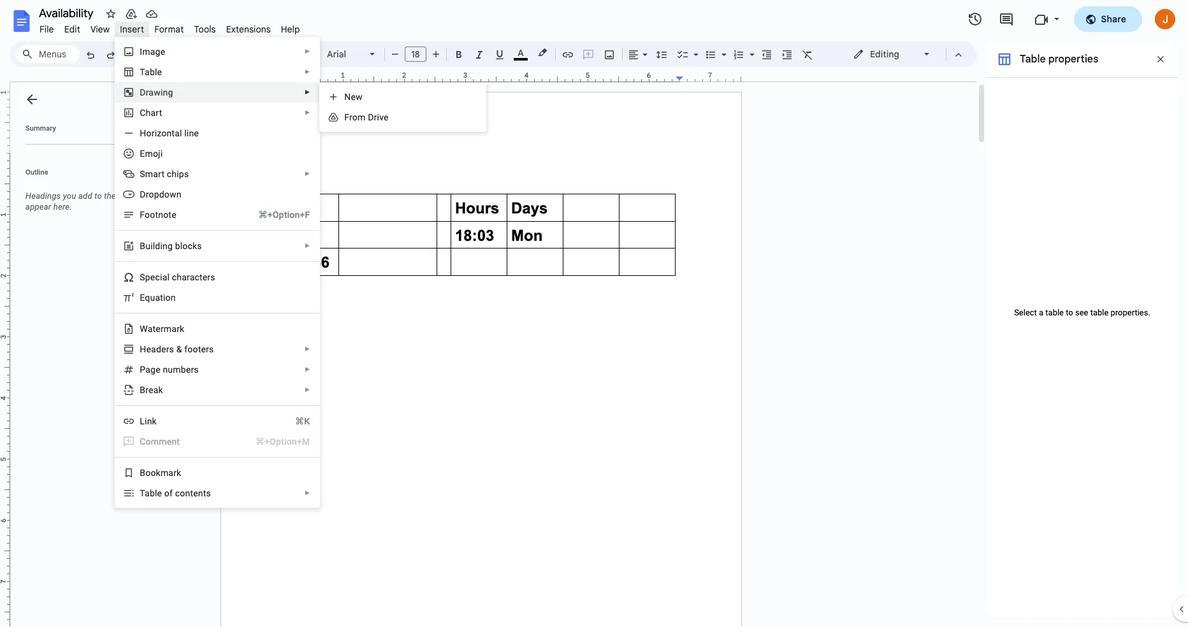 Task type: describe. For each thing, give the bounding box(es) containing it.
share
[[1101, 13, 1127, 25]]

select a table to see table properties. element
[[1006, 308, 1159, 318]]

brea
[[140, 385, 158, 395]]

appear
[[26, 202, 51, 212]]

extensions menu item
[[221, 22, 276, 37]]

ote
[[163, 210, 176, 220]]

select
[[1015, 308, 1037, 318]]

menu containing n
[[320, 82, 487, 132]]

e
[[140, 293, 145, 303]]

headers & footers h element
[[140, 344, 218, 355]]

l ink
[[140, 416, 157, 427]]

ial
[[160, 272, 170, 282]]

► for table of content s
[[304, 490, 311, 497]]

horizontal line r element
[[140, 128, 203, 138]]

Rename text field
[[34, 5, 101, 20]]

edit
[[64, 24, 80, 35]]

a
[[1039, 308, 1044, 318]]

select a table to see table properties.
[[1015, 308, 1151, 318]]

will
[[158, 191, 170, 201]]

⌘+option+m
[[256, 437, 310, 447]]

table for table of content s
[[140, 488, 162, 499]]

line & paragraph spacing image
[[655, 45, 669, 63]]

main toolbar
[[79, 0, 818, 602]]

► for e numbers
[[304, 366, 311, 373]]

extensions
[[226, 24, 271, 35]]

e quation
[[140, 293, 176, 303]]

smart
[[140, 169, 165, 179]]

arial
[[327, 48, 346, 60]]

chart
[[140, 108, 162, 118]]

text color image
[[514, 45, 528, 61]]

d rawing
[[140, 87, 173, 98]]

4 ► from the top
[[304, 109, 311, 116]]

footnote n element
[[140, 210, 180, 220]]

chart q element
[[140, 108, 166, 118]]

content
[[175, 488, 206, 499]]

pa g e numbers
[[140, 365, 199, 375]]

equation e element
[[140, 293, 180, 303]]

break k element
[[140, 385, 167, 395]]

from drive d element
[[345, 112, 393, 122]]

watermark j element
[[140, 324, 188, 334]]

⌘+option+f
[[259, 210, 310, 220]]

t
[[140, 67, 145, 77]]

&
[[176, 344, 182, 355]]

ment
[[159, 437, 180, 447]]

ink
[[145, 416, 157, 427]]

brea k
[[140, 385, 163, 395]]

rawing
[[146, 87, 173, 98]]

edit menu item
[[59, 22, 85, 37]]

tools
[[194, 24, 216, 35]]

smart chips
[[140, 169, 189, 179]]

view menu item
[[85, 22, 115, 37]]

file
[[40, 24, 54, 35]]

spe c ial characters
[[140, 272, 215, 282]]

h eaders & footers
[[140, 344, 214, 355]]

ew
[[351, 92, 363, 102]]

5 ► from the top
[[304, 170, 311, 177]]

here.
[[53, 202, 72, 212]]

properties.
[[1111, 308, 1151, 318]]

characters
[[172, 272, 215, 282]]

numbers
[[163, 365, 199, 375]]

Font size field
[[405, 47, 432, 62]]

rive
[[374, 112, 389, 122]]

menu bar banner
[[0, 0, 1188, 627]]

b for ookmark
[[140, 468, 146, 478]]

building blocks u element
[[140, 241, 206, 251]]

document outline element
[[10, 82, 184, 627]]

t able
[[140, 67, 162, 77]]

editing button
[[844, 45, 940, 64]]

line
[[184, 128, 199, 138]]

⌘+option+f element
[[243, 208, 310, 221]]

new n element
[[345, 92, 367, 102]]

document
[[118, 191, 156, 201]]

bulleted list menu image
[[719, 46, 727, 50]]

to for the
[[94, 191, 102, 201]]

dropdown
[[140, 189, 182, 200]]

image i element
[[140, 47, 169, 57]]

k
[[158, 385, 163, 395]]

blocks
[[175, 241, 202, 251]]

special characters c element
[[140, 272, 219, 282]]

help menu item
[[276, 22, 305, 37]]

pa
[[140, 365, 151, 375]]

mage
[[142, 47, 165, 57]]

r
[[152, 128, 155, 138]]

spe
[[140, 272, 155, 282]]

comment m element
[[140, 437, 184, 447]]

table properties section
[[987, 41, 1178, 617]]

headings you add to the document will appear here.
[[26, 191, 170, 212]]

highlight color image
[[536, 45, 550, 61]]

format menu item
[[149, 22, 189, 37]]

u
[[146, 241, 151, 251]]

co m ment
[[140, 437, 180, 447]]

s
[[206, 488, 211, 499]]

see
[[1076, 308, 1089, 318]]

editing
[[870, 48, 900, 60]]

► for t able
[[304, 68, 311, 75]]

properties
[[1049, 53, 1099, 66]]

c
[[155, 272, 160, 282]]

m
[[151, 437, 159, 447]]

ilding
[[151, 241, 173, 251]]

table of content s
[[140, 488, 211, 499]]

add
[[78, 191, 92, 201]]

from d rive
[[345, 112, 389, 122]]



Task type: vqa. For each thing, say whether or not it's contained in the screenshot.


Task type: locate. For each thing, give the bounding box(es) containing it.
► for i mage
[[304, 48, 311, 55]]

► for brea k
[[304, 386, 311, 393]]

table left 'of'
[[140, 488, 162, 499]]

menu item inside menu
[[116, 432, 320, 452]]

0 horizontal spatial table
[[1046, 308, 1064, 318]]

1 vertical spatial b
[[140, 468, 146, 478]]

link l element
[[140, 416, 161, 427]]

dropdown 6 element
[[140, 189, 185, 200]]

tools menu item
[[189, 22, 221, 37]]

table
[[1020, 53, 1046, 66], [140, 488, 162, 499]]

quation
[[145, 293, 176, 303]]

summary heading
[[26, 124, 56, 134]]

to inside headings you add to the document will appear here.
[[94, 191, 102, 201]]

emoji
[[140, 149, 163, 159]]

10 ► from the top
[[304, 490, 311, 497]]

e
[[156, 365, 161, 375]]

drawing d element
[[140, 87, 177, 98]]

menu bar inside menu bar banner
[[34, 17, 305, 38]]

b for u
[[140, 241, 146, 251]]

smart chips z element
[[140, 169, 193, 179]]

b down co
[[140, 468, 146, 478]]

you
[[63, 191, 76, 201]]

to inside table properties section
[[1066, 308, 1074, 318]]

ho r izontal line
[[140, 128, 199, 138]]

to left 'the'
[[94, 191, 102, 201]]

table inside menu
[[140, 488, 162, 499]]

Star checkbox
[[102, 5, 120, 23]]

view
[[90, 24, 110, 35]]

9 ► from the top
[[304, 386, 311, 393]]

font list. arial selected. option
[[327, 45, 362, 63]]

menu item containing co
[[116, 432, 320, 452]]

help
[[281, 24, 300, 35]]

to
[[94, 191, 102, 201], [1066, 308, 1074, 318]]

2 ► from the top
[[304, 68, 311, 75]]

page numbers g element
[[140, 365, 203, 375]]

outline
[[26, 168, 48, 177]]

to for see
[[1066, 308, 1074, 318]]

file menu item
[[34, 22, 59, 37]]

headings
[[26, 191, 61, 201]]

insert menu item
[[115, 22, 149, 37]]

► for ilding blocks
[[304, 242, 311, 249]]

►
[[304, 48, 311, 55], [304, 68, 311, 75], [304, 89, 311, 96], [304, 109, 311, 116], [304, 170, 311, 177], [304, 242, 311, 249], [304, 346, 311, 353], [304, 366, 311, 373], [304, 386, 311, 393], [304, 490, 311, 497]]

0 vertical spatial b
[[140, 241, 146, 251]]

emoji 7 element
[[140, 149, 167, 159]]

of
[[164, 488, 173, 499]]

l
[[140, 416, 145, 427]]

1 table from the left
[[1046, 308, 1064, 318]]

g
[[151, 365, 156, 375]]

menu item
[[116, 432, 320, 452]]

1 b from the top
[[140, 241, 146, 251]]

table
[[1046, 308, 1064, 318], [1091, 308, 1109, 318]]

insert image image
[[602, 45, 617, 63]]

top margin image
[[0, 92, 10, 157]]

bookmark b element
[[140, 468, 185, 478]]

⌘+option+m element
[[240, 435, 310, 448]]

b left ilding
[[140, 241, 146, 251]]

1 vertical spatial d
[[368, 112, 374, 122]]

0 horizontal spatial d
[[140, 87, 146, 98]]

Menus field
[[16, 45, 80, 63]]

mode and view toolbar
[[844, 41, 969, 67]]

3 ► from the top
[[304, 89, 311, 96]]

table properties
[[1020, 53, 1099, 66]]

2 b from the top
[[140, 468, 146, 478]]

format
[[154, 24, 184, 35]]

outline heading
[[10, 168, 184, 186]]

Font size text field
[[406, 47, 426, 62]]

table properties application
[[0, 0, 1188, 627]]

menu containing i
[[84, 37, 320, 627]]

1 ► from the top
[[304, 48, 311, 55]]

table right a
[[1046, 308, 1064, 318]]

n
[[345, 92, 351, 102]]

table inside section
[[1020, 53, 1046, 66]]

menu
[[84, 37, 320, 627], [320, 82, 487, 132]]

b u ilding blocks
[[140, 241, 202, 251]]

1 horizontal spatial to
[[1066, 308, 1074, 318]]

chips
[[167, 169, 189, 179]]

h
[[140, 344, 146, 355]]

footers
[[184, 344, 214, 355]]

checklist menu image
[[691, 46, 699, 50]]

► for h eaders & footers
[[304, 346, 311, 353]]

menu bar
[[34, 17, 305, 38]]

2 table from the left
[[1091, 308, 1109, 318]]

i mage
[[140, 47, 165, 57]]

table of contents s element
[[140, 488, 215, 499]]

1 vertical spatial table
[[140, 488, 162, 499]]

⌘k
[[295, 416, 310, 427]]

0 horizontal spatial table
[[140, 488, 162, 499]]

0 vertical spatial to
[[94, 191, 102, 201]]

to left see
[[1066, 308, 1074, 318]]

table left properties
[[1020, 53, 1046, 66]]

eaders
[[146, 344, 174, 355]]

1 vertical spatial to
[[1066, 308, 1074, 318]]

foot n ote
[[140, 210, 176, 220]]

b
[[140, 241, 146, 251], [140, 468, 146, 478]]

izontal
[[155, 128, 182, 138]]

watermark
[[140, 324, 185, 334]]

ookmark
[[146, 468, 181, 478]]

menu bar containing file
[[34, 17, 305, 38]]

6 ► from the top
[[304, 242, 311, 249]]

table right see
[[1091, 308, 1109, 318]]

right margin image
[[677, 72, 741, 82]]

0 vertical spatial d
[[140, 87, 146, 98]]

0 horizontal spatial to
[[94, 191, 102, 201]]

co
[[140, 437, 151, 447]]

foot
[[140, 210, 158, 220]]

b ookmark
[[140, 468, 181, 478]]

table t element
[[140, 67, 166, 77]]

the
[[104, 191, 116, 201]]

8 ► from the top
[[304, 366, 311, 373]]

1 horizontal spatial table
[[1020, 53, 1046, 66]]

n ew
[[345, 92, 363, 102]]

d
[[140, 87, 146, 98], [368, 112, 374, 122]]

ho
[[140, 128, 152, 138]]

0 vertical spatial table
[[1020, 53, 1046, 66]]

share button
[[1074, 6, 1143, 32]]

7 ► from the top
[[304, 346, 311, 353]]

⌘k element
[[280, 415, 310, 428]]

n
[[158, 210, 163, 220]]

able
[[145, 67, 162, 77]]

insert
[[120, 24, 144, 35]]

summary
[[26, 124, 56, 133]]

d right from
[[368, 112, 374, 122]]

1 horizontal spatial table
[[1091, 308, 1109, 318]]

table for table properties
[[1020, 53, 1046, 66]]

d down t
[[140, 87, 146, 98]]

1 horizontal spatial d
[[368, 112, 374, 122]]

from
[[345, 112, 366, 122]]

i
[[140, 47, 142, 57]]

► for d rawing
[[304, 89, 311, 96]]



